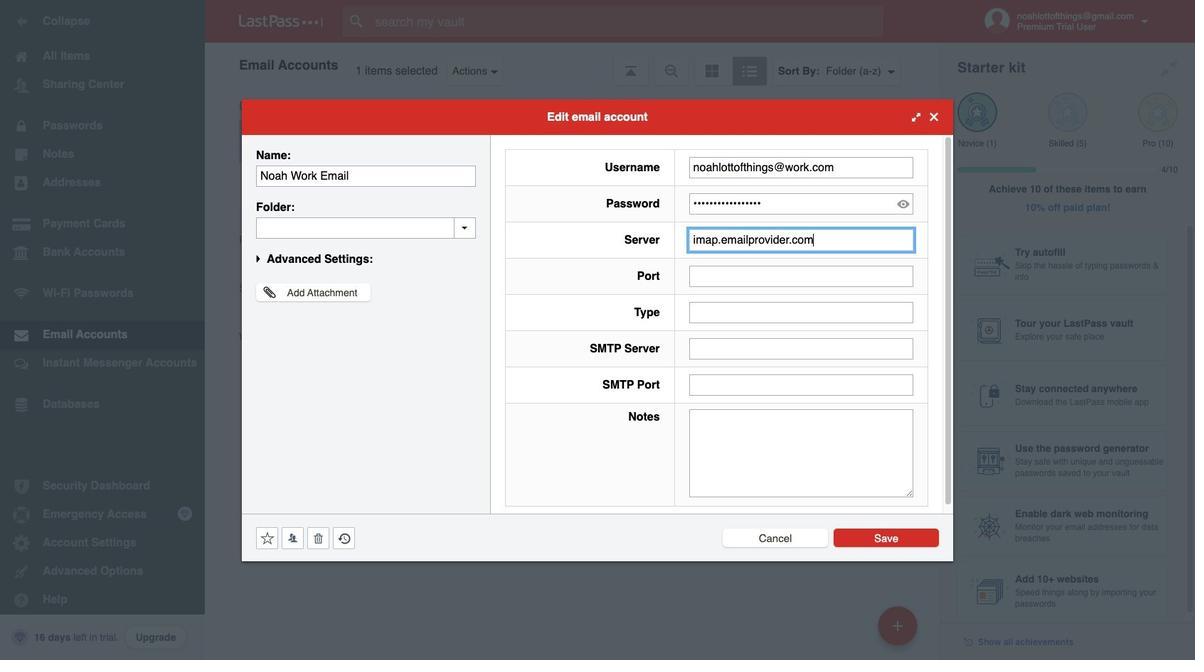 Task type: describe. For each thing, give the bounding box(es) containing it.
lastpass image
[[239, 15, 323, 28]]



Task type: locate. For each thing, give the bounding box(es) containing it.
main navigation navigation
[[0, 0, 205, 661]]

None text field
[[689, 157, 913, 178], [256, 165, 476, 187], [689, 302, 913, 323], [689, 338, 913, 360], [689, 375, 913, 396], [689, 157, 913, 178], [256, 165, 476, 187], [689, 302, 913, 323], [689, 338, 913, 360], [689, 375, 913, 396]]

Search search field
[[343, 6, 911, 37]]

new item image
[[893, 621, 903, 631]]

None text field
[[256, 217, 476, 239], [689, 229, 913, 251], [689, 266, 913, 287], [689, 409, 913, 498], [256, 217, 476, 239], [689, 229, 913, 251], [689, 266, 913, 287], [689, 409, 913, 498]]

search my vault text field
[[343, 6, 911, 37]]

new item navigation
[[873, 603, 926, 661]]

vault options navigation
[[205, 43, 940, 85]]

dialog
[[242, 99, 953, 562]]

None password field
[[689, 193, 913, 214]]



